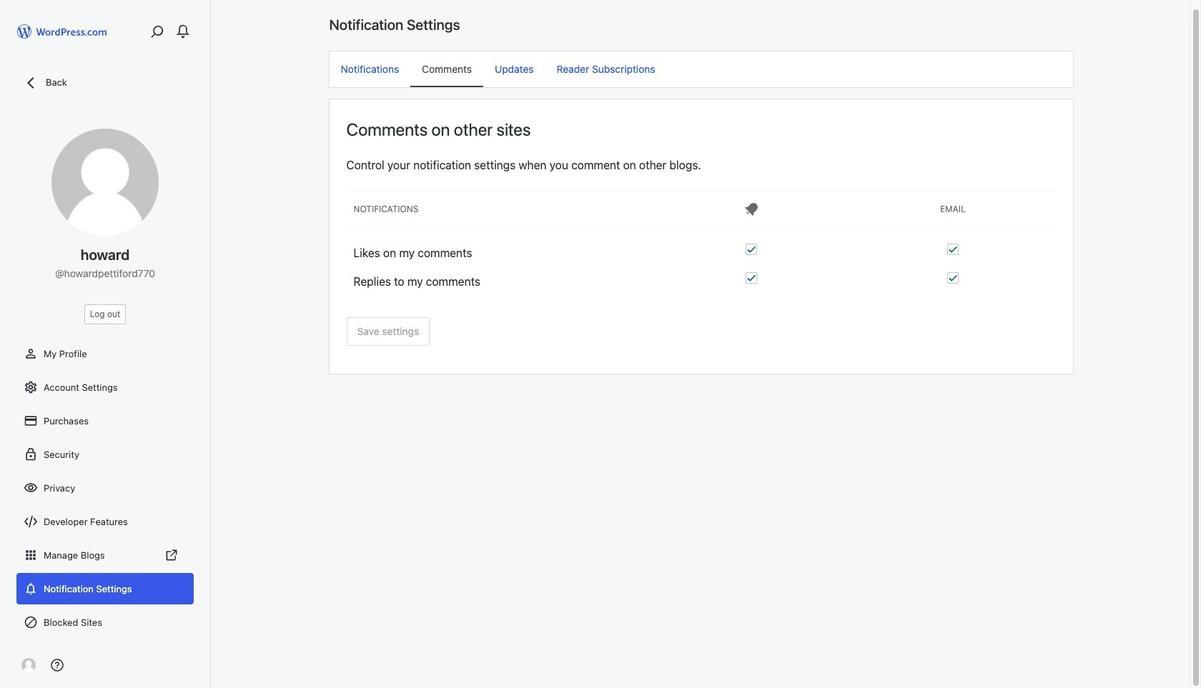 Task type: vqa. For each thing, say whether or not it's contained in the screenshot.
apps icon
yes



Task type: locate. For each thing, give the bounding box(es) containing it.
block image
[[24, 616, 38, 630]]

main content
[[329, 16, 1073, 374]]

1 vertical spatial howard image
[[21, 658, 36, 673]]

0 horizontal spatial howard image
[[21, 658, 36, 673]]

menu
[[329, 51, 1073, 87]]

None checkbox
[[746, 244, 757, 255], [947, 272, 959, 284], [746, 244, 757, 255], [947, 272, 959, 284]]

1 horizontal spatial howard image
[[51, 129, 159, 236]]

person image
[[24, 347, 38, 361]]

howard image
[[51, 129, 159, 236], [21, 658, 36, 673]]

None checkbox
[[947, 244, 959, 255], [746, 272, 757, 284], [947, 244, 959, 255], [746, 272, 757, 284]]

visibility image
[[24, 481, 38, 495]]

0 vertical spatial howard image
[[51, 129, 159, 236]]

notifications image
[[24, 582, 38, 596]]



Task type: describe. For each thing, give the bounding box(es) containing it.
credit_card image
[[24, 414, 38, 428]]

lock image
[[24, 448, 38, 462]]

settings image
[[24, 380, 38, 395]]

apps image
[[24, 548, 38, 563]]



